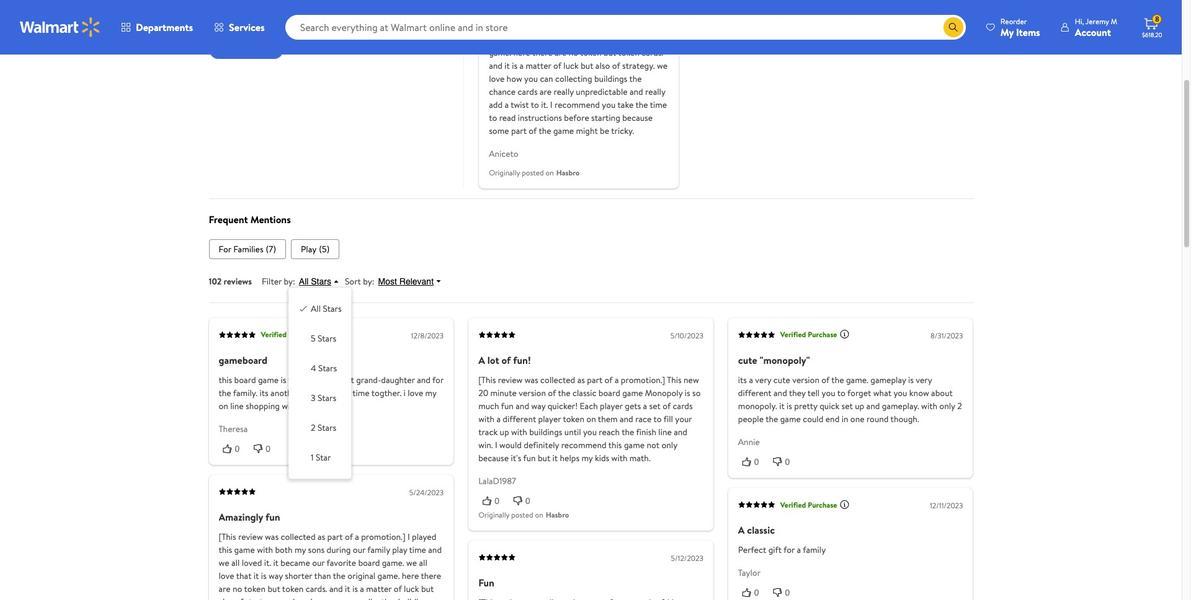 Task type: locate. For each thing, give the bounding box(es) containing it.
(5)
[[319, 243, 330, 256]]

played
[[412, 531, 436, 544]]

my
[[1001, 25, 1014, 39]]

for inside this board game is fun with my great grand-daughter and for the family.  its another way to spend time togther. i love my on line shopping with walmart.
[[433, 374, 444, 386]]

part inside [this review was collected as part of a promotion.] this new 20 minute version of the classic board game monopoly is so much fun and way quicker! each player gets a set of cards with a different player token on them and race to fill your track up with buildings until you reach the finish line and win. i would definitely recommend this game not only because it's fun but it helps my kids with math.
[[587, 374, 603, 386]]

of up during
[[345, 531, 353, 544]]

families
[[233, 243, 263, 256]]

1 inside option group
[[311, 452, 314, 464]]

on
[[546, 168, 554, 178], [219, 400, 228, 412], [587, 413, 596, 426], [535, 510, 543, 521]]

the left family.
[[219, 387, 231, 399]]

1 vertical spatial collected
[[281, 531, 316, 544]]

as inside [this review was collected as part of a promotion.] this new 20 minute version of the classic board game monopoly is so much fun and way quicker! each player gets a set of cards with a different player token on them and race to fill your track up with buildings until you reach the finish line and win. i would definitely recommend this game not only because it's fun but it helps my kids with math.
[[577, 374, 585, 386]]

verified
[[261, 330, 287, 340], [780, 330, 806, 340], [780, 500, 806, 510]]

play
[[301, 243, 317, 256]]

originally down aniceto
[[489, 168, 520, 178]]

1 horizontal spatial [this
[[478, 374, 496, 386]]

game. inside its a very cute version of the game. gameplay is very different and they tell you to forget what you know about monopoly. it is pretty quick set up and gameplay. with only 2 people the game could end in one round though.
[[846, 374, 869, 386]]

was inside [this review was collected as part of a promotion.] i played this game with both my sons during our family play time and we all loved it. it became our favorite board game. we all love that it is way shorter than the original game. here there are no token but token cards. and it is a matter of luck but also of strategy. we love how you can collecting buil
[[265, 531, 279, 544]]

0 horizontal spatial [this
[[219, 531, 236, 544]]

verified purchase for gameboard
[[261, 330, 318, 340]]

version right minute on the bottom left of the page
[[519, 387, 546, 399]]

token down shorter
[[282, 583, 304, 596]]

verified up "monopoly"
[[780, 330, 806, 340]]

0 horizontal spatial to
[[318, 387, 326, 399]]

[this inside [this review was collected as part of a promotion.] this new 20 minute version of the classic board game monopoly is so much fun and way quicker! each player gets a set of cards with a different player token on them and race to fill your track up with buildings until you reach the finish line and win. i would definitely recommend this game not only because it's fun but it helps my kids with math.
[[478, 374, 496, 386]]

1 horizontal spatial all
[[311, 303, 321, 315]]

this down "reach"
[[609, 439, 622, 452]]

line inside this board game is fun with my great grand-daughter and for the family.  its another way to spend time togther. i love my on line shopping with walmart.
[[230, 400, 244, 412]]

stars for '5 stars' 'radio'
[[318, 333, 336, 345]]

a right write
[[242, 44, 246, 57]]

it's
[[511, 452, 521, 465]]

list item down frequent mentions at the left top
[[209, 239, 286, 259]]

1 star
[[311, 452, 331, 464]]

you up quick
[[822, 387, 836, 399]]

is left so
[[685, 387, 690, 399]]

0 vertical spatial for
[[433, 374, 444, 386]]

promotion.] inside [this review was collected as part of a promotion.] i played this game with both my sons during our family play time and we all loved it. it became our favorite board game. we all love that it is way shorter than the original game. here there are no token but token cards. and it is a matter of luck but also of strategy. we love how you can collecting buil
[[361, 531, 405, 544]]

collected for a lot of fun!
[[540, 374, 575, 386]]

set up in
[[842, 400, 853, 412]]

up up would
[[500, 426, 509, 439]]

here
[[402, 570, 419, 583]]

it up can
[[345, 583, 350, 596]]

with up it.
[[257, 544, 273, 557]]

and
[[417, 374, 431, 386], [774, 387, 787, 399], [516, 400, 529, 412], [867, 400, 880, 412], [620, 413, 633, 426], [674, 426, 687, 439], [428, 544, 442, 557], [329, 583, 343, 596]]

0 vertical spatial review
[[248, 44, 273, 57]]

stars right the 3
[[318, 392, 336, 405]]

the inside this board game is fun with my great grand-daughter and for the family.  its another way to spend time togther. i love my on line shopping with walmart.
[[219, 387, 231, 399]]

line
[[230, 400, 244, 412], [658, 426, 672, 439]]

1 vertical spatial originally posted on hasbro
[[478, 510, 569, 521]]

account
[[1075, 25, 1111, 39]]

1 horizontal spatial i
[[495, 439, 497, 452]]

collected up quicker! on the bottom left of page
[[540, 374, 575, 386]]

game up another
[[258, 374, 279, 386]]

2 vertical spatial way
[[269, 570, 283, 583]]

this
[[219, 374, 232, 386], [609, 439, 622, 452], [219, 544, 232, 557]]

0 horizontal spatial only
[[662, 439, 677, 452]]

progress bar
[[252, 13, 415, 15], [252, 26, 415, 29]]

2 horizontal spatial way
[[531, 400, 546, 412]]

a for a classic
[[738, 524, 745, 537]]

1 horizontal spatial cute
[[774, 374, 790, 386]]

0 horizontal spatial we
[[219, 557, 229, 570]]

all right "all stars" radio
[[311, 303, 321, 315]]

game.
[[846, 374, 869, 386], [382, 557, 404, 570], [378, 570, 400, 583]]

stars right "4 stars" option
[[318, 362, 337, 375]]

stars
[[311, 277, 331, 287], [323, 303, 342, 315], [318, 333, 336, 345], [318, 362, 337, 375], [318, 392, 336, 405], [318, 422, 336, 434]]

very down cute "monopoly"
[[755, 374, 772, 386]]

2 stars
[[311, 422, 336, 434]]

one
[[851, 413, 865, 426]]

12/8/2023
[[411, 331, 444, 341]]

game down the pretty on the right bottom of page
[[780, 413, 801, 426]]

set
[[649, 400, 661, 412], [842, 400, 853, 412]]

part
[[587, 374, 603, 386], [327, 531, 343, 544]]

1 by: from the left
[[284, 275, 295, 288]]

fill
[[664, 413, 673, 426]]

1 all from the left
[[231, 557, 240, 570]]

player up buildings
[[538, 413, 561, 426]]

2 horizontal spatial to
[[837, 387, 846, 399]]

2 very from the left
[[916, 374, 932, 386]]

2 by: from the left
[[363, 275, 374, 288]]

all
[[299, 277, 309, 287], [311, 303, 321, 315]]

2 inside option group
[[311, 422, 316, 434]]

0 horizontal spatial line
[[230, 400, 244, 412]]

purchase for gameboard
[[288, 330, 318, 340]]

1 horizontal spatial only
[[940, 400, 955, 412]]

race
[[635, 413, 652, 426]]

0 horizontal spatial collected
[[281, 531, 316, 544]]

all stars right "all stars" radio
[[311, 303, 342, 315]]

as inside [this review was collected as part of a promotion.] i played this game with both my sons during our family play time and we all loved it. it became our favorite board game. we all love that it is way shorter than the original game. here there are no token but token cards. and it is a matter of luck but also of strategy. we love how you can collecting buil
[[318, 531, 325, 544]]

my right i
[[425, 387, 437, 399]]

1 vertical spatial its
[[260, 387, 268, 399]]

1 vertical spatial for
[[784, 544, 795, 557]]

0 vertical spatial originally
[[489, 168, 520, 178]]

1 horizontal spatial 4
[[422, 21, 427, 34]]

is inside [this review was collected as part of a promotion.] this new 20 minute version of the classic board game monopoly is so much fun and way quicker! each player gets a set of cards with a different player token on them and race to fill your track up with buildings until you reach the finish line and win. i would definitely recommend this game not only because it's fun but it helps my kids with math.
[[685, 387, 690, 399]]

all
[[231, 557, 240, 570], [419, 557, 427, 570]]

0 horizontal spatial was
[[265, 531, 279, 544]]

to inside this board game is fun with my great grand-daughter and for the family.  its another way to spend time togther. i love my on line shopping with walmart.
[[318, 387, 326, 399]]

progress bar for 4
[[252, 26, 415, 29]]

buildings
[[529, 426, 562, 439]]

luck
[[404, 583, 419, 596]]

0 vertical spatial was
[[525, 374, 538, 386]]

originally posted on hasbro down lalad1987
[[478, 510, 569, 521]]

as for a lot of fun!
[[577, 374, 585, 386]]

0 horizontal spatial all
[[231, 557, 240, 570]]

play (5)
[[301, 243, 330, 256]]

cute "monopoly"
[[738, 354, 810, 367]]

all inside dropdown button
[[299, 277, 309, 287]]

0 horizontal spatial set
[[649, 400, 661, 412]]

different inside [this review was collected as part of a promotion.] this new 20 minute version of the classic board game monopoly is so much fun and way quicker! each player gets a set of cards with a different player token on them and race to fill your track up with buildings until you reach the finish line and win. i would definitely recommend this game not only because it's fun but it helps my kids with math.
[[503, 413, 536, 426]]

0 vertical spatial i
[[495, 439, 497, 452]]

way inside [this review was collected as part of a promotion.] this new 20 minute version of the classic board game monopoly is so much fun and way quicker! each player gets a set of cards with a different player token on them and race to fill your track up with buildings until you reach the finish line and win. i would definitely recommend this game not only because it's fun but it helps my kids with math.
[[531, 400, 546, 412]]

but up strategy.
[[268, 583, 280, 596]]

to right the 3
[[318, 387, 326, 399]]

1 vertical spatial player
[[538, 413, 561, 426]]

0 horizontal spatial classic
[[573, 387, 597, 399]]

by: right "filter"
[[284, 275, 295, 288]]

0 vertical spatial as
[[577, 374, 585, 386]]

verified purchase up "monopoly"
[[780, 330, 837, 340]]

with up the track
[[478, 413, 495, 426]]

it left helps
[[553, 452, 558, 465]]

[this
[[478, 374, 496, 386], [219, 531, 236, 544]]

0 horizontal spatial way
[[269, 570, 283, 583]]

verified up perfect gift for a family
[[780, 500, 806, 510]]

verified for cute "monopoly"
[[780, 330, 806, 340]]

0 horizontal spatial 1
[[213, 21, 215, 34]]

but down the there at left bottom
[[421, 583, 434, 596]]

posted
[[522, 168, 544, 178], [511, 510, 533, 521]]

math.
[[630, 452, 651, 465]]

up down the forget
[[855, 400, 864, 412]]

set inside its a very cute version of the game. gameplay is very different and they tell you to forget what you know about monopoly. it is pretty quick set up and gameplay. with only 2 people the game could end in one round though.
[[842, 400, 853, 412]]

this down amazingly
[[219, 544, 232, 557]]

fun down "4 stars" option
[[288, 374, 301, 386]]

2 vertical spatial this
[[219, 544, 232, 557]]

search icon image
[[949, 22, 959, 32]]

1 vertical spatial version
[[519, 387, 546, 399]]

0 vertical spatial all
[[299, 277, 309, 287]]

hi,
[[1075, 16, 1084, 26]]

board up 'them'
[[599, 387, 620, 399]]

different up would
[[503, 413, 536, 426]]

spend
[[328, 387, 351, 399]]

classic inside [this review was collected as part of a promotion.] this new 20 minute version of the classic board game monopoly is so much fun and way quicker! each player gets a set of cards with a different player token on them and race to fill your track up with buildings until you reach the finish line and win. i would definitely recommend this game not only because it's fun but it helps my kids with math.
[[573, 387, 597, 399]]

way up walmart.
[[302, 387, 316, 399]]

promotion.] for amazingly fun
[[361, 531, 405, 544]]

and right the daughter
[[417, 374, 431, 386]]

cute inside its a very cute version of the game. gameplay is very different and they tell you to forget what you know about monopoly. it is pretty quick set up and gameplay. with only 2 people the game could end in one round though.
[[774, 374, 790, 386]]

different up the monopoly.
[[738, 387, 772, 399]]

1 vertical spatial all
[[311, 303, 321, 315]]

purchase left verified purchase information image
[[808, 330, 837, 340]]

a left lot
[[478, 354, 485, 367]]

1 for 1 star
[[213, 21, 215, 34]]

0 vertical spatial part
[[587, 374, 603, 386]]

my
[[321, 374, 332, 386], [425, 387, 437, 399], [582, 452, 593, 465], [295, 544, 306, 557]]

was up both
[[265, 531, 279, 544]]

all up that
[[231, 557, 240, 570]]

0 horizontal spatial version
[[519, 387, 546, 399]]

1 vertical spatial 1
[[311, 452, 314, 464]]

1 horizontal spatial way
[[302, 387, 316, 399]]

to left fill
[[654, 413, 662, 426]]

2 horizontal spatial board
[[599, 387, 620, 399]]

filter by:
[[262, 275, 295, 288]]

0 vertical spatial its
[[738, 374, 747, 386]]

token inside [this review was collected as part of a promotion.] this new 20 minute version of the classic board game monopoly is so much fun and way quicker! each player gets a set of cards with a different player token on them and race to fill your track up with buildings until you reach the finish line and win. i would definitely recommend this game not only because it's fun but it helps my kids with math.
[[563, 413, 584, 426]]

game up loved in the left of the page
[[234, 544, 255, 557]]

review for amazingly fun
[[238, 531, 263, 544]]

walmart image
[[20, 17, 101, 37]]

board up original
[[358, 557, 380, 570]]

version
[[792, 374, 820, 386], [519, 387, 546, 399]]

1 vertical spatial was
[[265, 531, 279, 544]]

1 vertical spatial 4
[[311, 362, 316, 375]]

cute
[[738, 354, 757, 367], [774, 374, 790, 386]]

was inside [this review was collected as part of a promotion.] this new 20 minute version of the classic board game monopoly is so much fun and way quicker! each player gets a set of cards with a different player token on them and race to fill your track up with buildings until you reach the finish line and win. i would definitely recommend this game not only because it's fun but it helps my kids with math.
[[525, 374, 538, 386]]

2 vertical spatial game.
[[378, 570, 400, 583]]

[this for amazingly
[[219, 531, 236, 544]]

1 Star radio
[[298, 452, 308, 462]]

fun inside this board game is fun with my great grand-daughter and for the family.  its another way to spend time togther. i love my on line shopping with walmart.
[[288, 374, 301, 386]]

you
[[822, 387, 836, 399], [894, 387, 907, 399], [583, 426, 597, 439], [328, 596, 342, 601]]

part up the each at the bottom of page
[[587, 374, 603, 386]]

0 vertical spatial player
[[600, 400, 623, 412]]

[this inside [this review was collected as part of a promotion.] i played this game with both my sons during our family play time and we all loved it. it became our favorite board game. we all love that it is way shorter than the original game. here there are no token but token cards. and it is a matter of luck but also of strategy. we love how you can collecting buil
[[219, 531, 236, 544]]

1 vertical spatial time
[[409, 544, 426, 557]]

1 horizontal spatial collected
[[540, 374, 575, 386]]

1 vertical spatial review
[[498, 374, 523, 386]]

1 horizontal spatial set
[[842, 400, 853, 412]]

Search search field
[[285, 15, 966, 40]]

was down the fun!
[[525, 374, 538, 386]]

1 horizontal spatial by:
[[363, 275, 374, 288]]

2 set from the left
[[842, 400, 853, 412]]

i inside [this review was collected as part of a promotion.] i played this game with both my sons during our family play time and we all loved it. it became our favorite board game. we all love that it is way shorter than the original game. here there are no token but token cards. and it is a matter of luck but also of strategy. we love how you can collecting buil
[[408, 531, 410, 544]]

1 horizontal spatial token
[[282, 583, 304, 596]]

purchase for a classic
[[808, 500, 837, 510]]

was
[[525, 374, 538, 386], [265, 531, 279, 544]]

1 horizontal spatial promotion.]
[[621, 374, 665, 386]]

0 vertical spatial 4
[[422, 21, 427, 34]]

lot
[[487, 354, 499, 367]]

1 vertical spatial progress bar
[[252, 26, 415, 29]]

what
[[873, 387, 892, 399]]

0 vertical spatial version
[[792, 374, 820, 386]]

verified purchase
[[261, 330, 318, 340], [780, 330, 837, 340], [780, 500, 837, 510]]

love up 'are'
[[219, 570, 234, 583]]

there
[[421, 570, 441, 583]]

1 list item from the left
[[209, 239, 286, 259]]

purchase for cute "monopoly"
[[808, 330, 837, 340]]

1 vertical spatial part
[[327, 531, 343, 544]]

verified purchase down "all stars" radio
[[261, 330, 318, 340]]

2 horizontal spatial love
[[408, 387, 423, 399]]

list
[[209, 239, 973, 259]]

1 family from the left
[[367, 544, 390, 557]]

[this down amazingly
[[219, 531, 236, 544]]

originally down lalad1987
[[478, 510, 510, 521]]

0 horizontal spatial up
[[500, 426, 509, 439]]

services button
[[204, 12, 275, 42]]

collected up both
[[281, 531, 316, 544]]

4 inside option group
[[311, 362, 316, 375]]

1 horizontal spatial 1
[[311, 452, 314, 464]]

love inside this board game is fun with my great grand-daughter and for the family.  its another way to spend time togther. i love my on line shopping with walmart.
[[408, 387, 423, 399]]

1 progress bar from the top
[[252, 13, 415, 15]]

all up the there at left bottom
[[419, 557, 427, 570]]

12/11/2023
[[930, 501, 963, 511]]

0 horizontal spatial time
[[353, 387, 370, 399]]

0 vertical spatial different
[[738, 387, 772, 399]]

promotion.] inside [this review was collected as part of a promotion.] this new 20 minute version of the classic board game monopoly is so much fun and way quicker! each player gets a set of cards with a different player token on them and race to fill your track up with buildings until you reach the finish line and win. i would definitely recommend this game not only because it's fun but it helps my kids with math.
[[621, 374, 665, 386]]

as up the each at the bottom of page
[[577, 374, 585, 386]]

0 vertical spatial [this
[[478, 374, 496, 386]]

line down family.
[[230, 400, 244, 412]]

1 for 1 star
[[311, 452, 314, 464]]

way inside [this review was collected as part of a promotion.] i played this game with both my sons during our family play time and we all loved it. it became our favorite board game. we all love that it is way shorter than the original game. here there are no token but token cards. and it is a matter of luck but also of strategy. we love how you can collecting buil
[[269, 570, 283, 583]]

its
[[738, 374, 747, 386], [260, 387, 268, 399]]

[this review was collected as part of a promotion.] this new 20 minute version of the classic board game monopoly is so much fun and way quicker! each player gets a set of cards with a different player token on them and race to fill your track up with buildings until you reach the finish line and win. i would definitely recommend this game not only because it's fun but it helps my kids with math.
[[478, 374, 701, 465]]

option group
[[298, 298, 342, 469]]

0 vertical spatial a
[[478, 354, 485, 367]]

i left played
[[408, 531, 410, 544]]

i
[[495, 439, 497, 452], [408, 531, 410, 544]]

2 vertical spatial review
[[238, 531, 263, 544]]

this board game is fun with my great grand-daughter and for the family.  its another way to spend time togther. i love my on line shopping with walmart.
[[219, 374, 444, 412]]

for right gift
[[784, 544, 795, 557]]

0 vertical spatial game.
[[846, 374, 869, 386]]

not
[[647, 439, 660, 452]]

0 vertical spatial cute
[[738, 354, 757, 367]]

with
[[303, 374, 319, 386], [282, 400, 298, 412], [921, 400, 938, 412], [478, 413, 495, 426], [511, 426, 527, 439], [612, 452, 628, 465], [257, 544, 273, 557]]

to
[[318, 387, 326, 399], [837, 387, 846, 399], [654, 413, 662, 426]]

version up "tell"
[[792, 374, 820, 386]]

collected
[[540, 374, 575, 386], [281, 531, 316, 544]]

family.
[[233, 387, 258, 399]]

family
[[367, 544, 390, 557], [803, 544, 826, 557]]

1 vertical spatial [this
[[219, 531, 236, 544]]

line down fill
[[658, 426, 672, 439]]

collected inside [this review was collected as part of a promotion.] i played this game with both my sons during our family play time and we all loved it. it became our favorite board game. we all love that it is way shorter than the original game. here there are no token but token cards. and it is a matter of luck but also of strategy. we love how you can collecting buil
[[281, 531, 316, 544]]

collected inside [this review was collected as part of a promotion.] this new 20 minute version of the classic board game monopoly is so much fun and way quicker! each player gets a set of cards with a different player token on them and race to fill your track up with buildings until you reach the finish line and win. i would definitely recommend this game not only because it's fun but it helps my kids with math.
[[540, 374, 575, 386]]

0 horizontal spatial list item
[[209, 239, 286, 259]]

1 right 1 star radio
[[311, 452, 314, 464]]

monopoly
[[645, 387, 683, 399]]

aniceto
[[489, 148, 519, 160]]

1 horizontal spatial as
[[577, 374, 585, 386]]

all stars up "all stars" radio
[[299, 277, 331, 287]]

promotion.]
[[621, 374, 665, 386], [361, 531, 405, 544]]

game. down play
[[382, 557, 404, 570]]

102 reviews
[[209, 275, 252, 288]]

2 progress bar from the top
[[252, 26, 415, 29]]

[this review was collected as part of a promotion.] i played this game with both my sons during our family play time and we all loved it. it became our favorite board game. we all love that it is way shorter than the original game. here there are no token but token cards. and it is a matter of luck but also of strategy. we love how you can collecting buil
[[219, 531, 442, 601]]

way left quicker! on the bottom left of page
[[531, 400, 546, 412]]

1 horizontal spatial very
[[916, 374, 932, 386]]

0 vertical spatial love
[[408, 387, 423, 399]]

game inside this board game is fun with my great grand-daughter and for the family.  its another way to spend time togther. i love my on line shopping with walmart.
[[258, 374, 279, 386]]

all stars button
[[295, 276, 345, 287]]

1 vertical spatial up
[[500, 426, 509, 439]]

1 horizontal spatial to
[[654, 413, 662, 426]]

board inside [this review was collected as part of a promotion.] i played this game with both my sons during our family play time and we all loved it. it became our favorite board game. we all love that it is way shorter than the original game. here there are no token but token cards. and it is a matter of luck but also of strategy. we love how you can collecting buil
[[358, 557, 380, 570]]

2 all from the left
[[419, 557, 427, 570]]

review inside [this review was collected as part of a promotion.] i played this game with both my sons during our family play time and we all loved it. it became our favorite board game. we all love that it is way shorter than the original game. here there are no token but token cards. and it is a matter of luck but also of strategy. we love how you can collecting buil
[[238, 531, 263, 544]]

set down monopoly
[[649, 400, 661, 412]]

is inside this board game is fun with my great grand-daughter and for the family.  its another way to spend time togther. i love my on line shopping with walmart.
[[281, 374, 286, 386]]

its inside this board game is fun with my great grand-daughter and for the family.  its another way to spend time togther. i love my on line shopping with walmart.
[[260, 387, 268, 399]]

track
[[478, 426, 498, 439]]

progress bar for 2
[[252, 13, 415, 15]]

a up 'them'
[[615, 374, 619, 386]]

different inside its a very cute version of the game. gameplay is very different and they tell you to forget what you know about monopoly. it is pretty quick set up and gameplay. with only 2 people the game could end in one round though.
[[738, 387, 772, 399]]

family inside [this review was collected as part of a promotion.] i played this game with both my sons during our family play time and we all loved it. it became our favorite board game. we all love that it is way shorter than the original game. here there are no token but token cards. and it is a matter of luck but also of strategy. we love how you can collecting buil
[[367, 544, 390, 557]]

m
[[1111, 16, 1117, 26]]

0 vertical spatial way
[[302, 387, 316, 399]]

0 horizontal spatial a
[[478, 354, 485, 367]]

are
[[219, 583, 231, 596]]

0 vertical spatial up
[[855, 400, 864, 412]]

0 horizontal spatial as
[[318, 531, 325, 544]]

1 horizontal spatial line
[[658, 426, 672, 439]]

game. up matter
[[378, 570, 400, 583]]

0 horizontal spatial 4
[[311, 362, 316, 375]]

1 horizontal spatial family
[[803, 544, 826, 557]]

win.
[[478, 439, 493, 452]]

stars inside dropdown button
[[311, 277, 331, 287]]

with inside its a very cute version of the game. gameplay is very different and they tell you to forget what you know about monopoly. it is pretty quick set up and gameplay. with only 2 people the game could end in one round though.
[[921, 400, 938, 412]]

purchase down "all stars" radio
[[288, 330, 318, 340]]

part inside [this review was collected as part of a promotion.] i played this game with both my sons during our family play time and we all loved it. it became our favorite board game. we all love that it is way shorter than the original game. here there are no token but token cards. and it is a matter of luck but also of strategy. we love how you can collecting buil
[[327, 531, 343, 544]]

review inside [this review was collected as part of a promotion.] this new 20 minute version of the classic board game monopoly is so much fun and way quicker! each player gets a set of cards with a different player token on them and race to fill your track up with buildings until you reach the finish line and win. i would definitely recommend this game not only because it's fun but it helps my kids with math.
[[498, 374, 523, 386]]

2 vertical spatial board
[[358, 557, 380, 570]]

verified purchase left verified purchase information icon
[[780, 500, 837, 510]]

its up the shopping
[[260, 387, 268, 399]]

token up strategy.
[[244, 583, 266, 596]]

1 vertical spatial originally
[[478, 510, 510, 521]]

classic up perfect
[[747, 524, 775, 537]]

walmart.
[[300, 400, 332, 412]]

option group containing all stars
[[298, 298, 342, 469]]

this
[[667, 374, 682, 386]]

collected for amazingly fun
[[281, 531, 316, 544]]

services
[[229, 20, 265, 34]]

time
[[353, 387, 370, 399], [409, 544, 426, 557]]

originally posted on hasbro
[[489, 168, 580, 178], [478, 510, 569, 521]]

1 horizontal spatial board
[[358, 557, 380, 570]]

1 vertical spatial this
[[609, 439, 622, 452]]

stars right 5
[[318, 333, 336, 345]]

classic up the each at the bottom of page
[[573, 387, 597, 399]]

stars left sort
[[311, 277, 331, 287]]

and left they at the right of the page
[[774, 387, 787, 399]]

our down sons
[[312, 557, 325, 570]]

review up minute on the bottom left of the page
[[498, 374, 523, 386]]

in
[[842, 413, 848, 426]]

1 horizontal spatial list item
[[291, 239, 339, 259]]

the inside [this review was collected as part of a promotion.] i played this game with both my sons during our family play time and we all loved it. it became our favorite board game. we all love that it is way shorter than the original game. here there are no token but token cards. and it is a matter of luck but also of strategy. we love how you can collecting buil
[[333, 570, 346, 583]]

1 horizontal spatial player
[[600, 400, 623, 412]]

1 horizontal spatial was
[[525, 374, 538, 386]]

list item
[[209, 239, 286, 259], [291, 239, 339, 259]]

the down favorite
[[333, 570, 346, 583]]

1 vertical spatial only
[[662, 439, 677, 452]]

verified for a classic
[[780, 500, 806, 510]]

you left can
[[328, 596, 342, 601]]

to inside its a very cute version of the game. gameplay is very different and they tell you to forget what you know about monopoly. it is pretty quick set up and gameplay. with only 2 people the game could end in one round though.
[[837, 387, 846, 399]]

1 very from the left
[[755, 374, 772, 386]]

jeremy
[[1086, 16, 1109, 26]]

them
[[598, 413, 618, 426]]

fun
[[288, 374, 301, 386], [501, 400, 514, 412], [523, 452, 536, 465], [266, 511, 280, 524]]

love left how
[[293, 596, 308, 601]]

the left finish
[[622, 426, 634, 439]]

and inside this board game is fun with my great grand-daughter and for the family.  its another way to spend time togther. i love my on line shopping with walmart.
[[417, 374, 431, 386]]

of down no
[[235, 596, 243, 601]]

board inside this board game is fun with my great grand-daughter and for the family.  its another way to spend time togther. i love my on line shopping with walmart.
[[234, 374, 256, 386]]

a
[[478, 354, 485, 367], [738, 524, 745, 537]]

each
[[580, 400, 598, 412]]

all right filter by: at top left
[[299, 277, 309, 287]]

1 vertical spatial i
[[408, 531, 410, 544]]

set inside [this review was collected as part of a promotion.] this new 20 minute version of the classic board game monopoly is so much fun and way quicker! each player gets a set of cards with a different player token on them and race to fill your track up with buildings until you reach the finish line and win. i would definitely recommend this game not only because it's fun but it helps my kids with math.
[[649, 400, 661, 412]]

of right lot
[[502, 354, 511, 367]]

of inside its a very cute version of the game. gameplay is very different and they tell you to forget what you know about monopoly. it is pretty quick set up and gameplay. with only 2 people the game could end in one round though.
[[822, 374, 830, 386]]

a for a lot of fun!
[[478, 354, 485, 367]]

2 list item from the left
[[291, 239, 339, 259]]

game up gets
[[622, 387, 643, 399]]

2 Stars radio
[[298, 422, 308, 432]]

game inside [this review was collected as part of a promotion.] i played this game with both my sons during our family play time and we all loved it. it became our favorite board game. we all love that it is way shorter than the original game. here there are no token but token cards. and it is a matter of luck but also of strategy. we love how you can collecting buil
[[234, 544, 255, 557]]

1 horizontal spatial classic
[[747, 524, 775, 537]]

game
[[258, 374, 279, 386], [622, 387, 643, 399], [780, 413, 801, 426], [624, 439, 645, 452], [234, 544, 255, 557]]

it inside its a very cute version of the game. gameplay is very different and they tell you to forget what you know about monopoly. it is pretty quick set up and gameplay. with only 2 people the game could end in one round though.
[[779, 400, 785, 412]]

3 Stars radio
[[298, 392, 308, 402]]

5/12/2023
[[671, 554, 703, 564]]

1 set from the left
[[649, 400, 661, 412]]

also
[[219, 596, 233, 601]]



Task type: describe. For each thing, give the bounding box(es) containing it.
they
[[789, 387, 806, 399]]

by: for filter by:
[[284, 275, 295, 288]]

0 vertical spatial hasbro
[[556, 168, 580, 178]]

sort
[[345, 275, 361, 288]]

play
[[392, 544, 407, 557]]

2 for 2 stars
[[311, 422, 316, 434]]

3
[[311, 392, 316, 405]]

for families (7)
[[219, 243, 276, 256]]

than
[[314, 570, 331, 583]]

2 for 2
[[422, 8, 427, 20]]

8 $618.20
[[1142, 14, 1163, 39]]

2 family from the left
[[803, 544, 826, 557]]

this inside [this review was collected as part of a promotion.] i played this game with both my sons during our family play time and we all loved it. it became our favorite board game. we all love that it is way shorter than the original game. here there are no token but token cards. and it is a matter of luck but also of strategy. we love how you can collecting buil
[[219, 544, 232, 557]]

perfect gift for a family
[[738, 544, 826, 557]]

how
[[311, 596, 326, 601]]

became
[[281, 557, 310, 570]]

verified purchase information image
[[840, 500, 850, 510]]

that
[[236, 570, 252, 583]]

favorite
[[327, 557, 356, 570]]

list containing for families
[[209, 239, 973, 259]]

time inside this board game is fun with my great grand-daughter and for the family.  its another way to spend time togther. i love my on line shopping with walmart.
[[353, 387, 370, 399]]

for
[[219, 243, 231, 256]]

list item containing for families
[[209, 239, 286, 259]]

All Stars radio
[[298, 303, 308, 313]]

way inside this board game is fun with my great grand-daughter and for the family.  its another way to spend time togther. i love my on line shopping with walmart.
[[302, 387, 316, 399]]

gameplay
[[871, 374, 906, 386]]

annie
[[738, 436, 760, 448]]

1 vertical spatial hasbro
[[546, 510, 569, 521]]

stars right "all stars" radio
[[323, 303, 342, 315]]

only inside [this review was collected as part of a promotion.] this new 20 minute version of the classic board game monopoly is so much fun and way quicker! each player gets a set of cards with a different player token on them and race to fill your track up with buildings until you reach the finish line and win. i would definitely recommend this game not only because it's fun but it helps my kids with math.
[[662, 439, 677, 452]]

verified for gameboard
[[261, 330, 287, 340]]

the up quick
[[832, 374, 844, 386]]

would
[[499, 439, 522, 452]]

reorder my items
[[1001, 16, 1040, 39]]

of left luck
[[394, 583, 402, 596]]

board inside [this review was collected as part of a promotion.] this new 20 minute version of the classic board game monopoly is so much fun and way quicker! each player gets a set of cards with a different player token on them and race to fill your track up with buildings until you reach the finish line and win. i would definitely recommend this game not only because it's fun but it helps my kids with math.
[[599, 387, 620, 399]]

its a very cute version of the game. gameplay is very different and they tell you to forget what you know about monopoly. it is pretty quick set up and gameplay. with only 2 people the game could end in one round though.
[[738, 374, 962, 426]]

5 Stars radio
[[298, 333, 308, 343]]

1 star
[[213, 21, 232, 34]]

20
[[478, 387, 488, 399]]

fun right amazingly
[[266, 511, 280, 524]]

5/10/2023
[[670, 331, 703, 341]]

reach
[[599, 426, 620, 439]]

of up fill
[[663, 400, 671, 412]]

departments
[[136, 20, 193, 34]]

review for a lot of fun!
[[498, 374, 523, 386]]

fun
[[478, 577, 494, 590]]

with up would
[[511, 426, 527, 439]]

my inside [this review was collected as part of a promotion.] this new 20 minute version of the classic board game monopoly is so much fun and way quicker! each player gets a set of cards with a different player token on them and race to fill your track up with buildings until you reach the finish line and win. i would definitely recommend this game not only because it's fun but it helps my kids with math.
[[582, 452, 593, 465]]

it inside [this review was collected as part of a promotion.] this new 20 minute version of the classic board game monopoly is so much fun and way quicker! each player gets a set of cards with a different player token on them and race to fill your track up with buildings until you reach the finish line and win. i would definitely recommend this game not only because it's fun but it helps my kids with math.
[[553, 452, 558, 465]]

game up math.
[[624, 439, 645, 452]]

0 vertical spatial posted
[[522, 168, 544, 178]]

no
[[233, 583, 242, 596]]

gameboard
[[219, 354, 268, 367]]

1 vertical spatial all stars
[[311, 303, 342, 315]]

recommend
[[561, 439, 607, 452]]

of up quicker! on the bottom left of page
[[548, 387, 556, 399]]

it right it.
[[273, 557, 279, 570]]

gets
[[625, 400, 641, 412]]

0 horizontal spatial player
[[538, 413, 561, 426]]

it right that
[[254, 570, 259, 583]]

write
[[219, 44, 240, 57]]

only inside its a very cute version of the game. gameplay is very different and they tell you to forget what you know about monopoly. it is pretty quick set up and gameplay. with only 2 people the game could end in one round though.
[[940, 400, 955, 412]]

was for amazingly fun
[[265, 531, 279, 544]]

most
[[378, 277, 397, 287]]

5/24/2023
[[409, 488, 444, 498]]

much
[[478, 400, 499, 412]]

version inside [this review was collected as part of a promotion.] this new 20 minute version of the classic board game monopoly is so much fun and way quicker! each player gets a set of cards with a different player token on them and race to fill your track up with buildings until you reach the finish line and win. i would definitely recommend this game not only because it's fun but it helps my kids with math.
[[519, 387, 546, 399]]

game inside its a very cute version of the game. gameplay is very different and they tell you to forget what you know about monopoly. it is pretty quick set up and gameplay. with only 2 people the game could end in one round though.
[[780, 413, 801, 426]]

a right gets
[[643, 400, 647, 412]]

sons
[[308, 544, 325, 557]]

round
[[867, 413, 889, 426]]

you up gameplay.
[[894, 387, 907, 399]]

finish
[[636, 426, 656, 439]]

line inside [this review was collected as part of a promotion.] this new 20 minute version of the classic board game monopoly is so much fun and way quicker! each player gets a set of cards with a different player token on them and race to fill your track up with buildings until you reach the finish line and win. i would definitely recommend this game not only because it's fun but it helps my kids with math.
[[658, 426, 672, 439]]

4 for 4
[[422, 21, 427, 34]]

filter
[[262, 275, 282, 288]]

0 horizontal spatial our
[[312, 557, 325, 570]]

4 Stars radio
[[298, 362, 308, 372]]

frequent mentions
[[209, 213, 291, 226]]

shopping
[[246, 400, 280, 412]]

of up 'them'
[[605, 374, 613, 386]]

kids
[[595, 452, 609, 465]]

and down minute on the bottom left of the page
[[516, 400, 529, 412]]

2 inside its a very cute version of the game. gameplay is very different and they tell you to forget what you know about monopoly. it is pretty quick set up and gameplay. with only 2 people the game could end in one round though.
[[957, 400, 962, 412]]

star
[[217, 21, 232, 34]]

to inside [this review was collected as part of a promotion.] this new 20 minute version of the classic board game monopoly is so much fun and way quicker! each player gets a set of cards with a different player token on them and race to fill your track up with buildings until you reach the finish line and win. i would definitely recommend this game not only because it's fun but it helps my kids with math.
[[654, 413, 662, 426]]

taylor
[[738, 567, 761, 580]]

collecting
[[359, 596, 396, 601]]

this inside [this review was collected as part of a promotion.] this new 20 minute version of the classic board game monopoly is so much fun and way quicker! each player gets a set of cards with a different player token on them and race to fill your track up with buildings until you reach the finish line and win. i would definitely recommend this game not only because it's fun but it helps my kids with math.
[[609, 439, 622, 452]]

2 vertical spatial love
[[293, 596, 308, 601]]

so
[[692, 387, 701, 399]]

fun!
[[513, 354, 531, 367]]

could
[[803, 413, 824, 426]]

all stars inside dropdown button
[[299, 277, 331, 287]]

my inside [this review was collected as part of a promotion.] i played this game with both my sons during our family play time and we all loved it. it became our favorite board game. we all love that it is way shorter than the original game. here there are no token but token cards. and it is a matter of luck but also of strategy. we love how you can collecting buil
[[295, 544, 306, 557]]

verified purchase information image
[[840, 330, 850, 340]]

mentions
[[250, 213, 291, 226]]

minute
[[490, 387, 517, 399]]

the down the monopoly.
[[766, 413, 778, 426]]

4 stars
[[311, 362, 337, 375]]

a right gift
[[797, 544, 801, 557]]

write a review
[[219, 44, 273, 57]]

another
[[271, 387, 300, 399]]

definitely
[[524, 439, 559, 452]]

is up know at the bottom right of page
[[908, 374, 914, 386]]

about
[[931, 387, 953, 399]]

know
[[909, 387, 929, 399]]

you inside [this review was collected as part of a promotion.] i played this game with both my sons during our family play time and we all loved it. it became our favorite board game. we all love that it is way shorter than the original game. here there are no token but token cards. and it is a matter of luck but also of strategy. we love how you can collecting buil
[[328, 596, 342, 601]]

togther.
[[371, 387, 402, 399]]

1 horizontal spatial we
[[280, 596, 291, 601]]

4 for 4 stars
[[311, 362, 316, 375]]

list item containing play
[[291, 239, 339, 259]]

a inside its a very cute version of the game. gameplay is very different and they tell you to forget what you know about monopoly. it is pretty quick set up and gameplay. with only 2 people the game could end in one round though.
[[749, 374, 753, 386]]

on inside this board game is fun with my great grand-daughter and for the family.  its another way to spend time togther. i love my on line shopping with walmart.
[[219, 400, 228, 412]]

cards
[[673, 400, 693, 412]]

this inside this board game is fun with my great grand-daughter and for the family.  its another way to spend time togther. i love my on line shopping with walmart.
[[219, 374, 232, 386]]

my left great
[[321, 374, 332, 386]]

on inside [this review was collected as part of a promotion.] this new 20 minute version of the classic board game monopoly is so much fun and way quicker! each player gets a set of cards with a different player token on them and race to fill your track up with buildings until you reach the finish line and win. i would definitely recommend this game not only because it's fun but it helps my kids with math.
[[587, 413, 596, 426]]

by: for sort by:
[[363, 275, 374, 288]]

with inside [this review was collected as part of a promotion.] i played this game with both my sons during our family play time and we all loved it. it became our favorite board game. we all love that it is way shorter than the original game. here there are no token but token cards. and it is a matter of luck but also of strategy. we love how you can collecting buil
[[257, 544, 273, 557]]

1 horizontal spatial our
[[353, 544, 366, 557]]

part for amazingly fun
[[327, 531, 343, 544]]

version inside its a very cute version of the game. gameplay is very different and they tell you to forget what you know about monopoly. it is pretty quick set up and gameplay. with only 2 people the game could end in one round though.
[[792, 374, 820, 386]]

stars for "4 stars" option
[[318, 362, 337, 375]]

with down another
[[282, 400, 298, 412]]

pretty
[[794, 400, 818, 412]]

and down played
[[428, 544, 442, 557]]

1 vertical spatial love
[[219, 570, 234, 583]]

promotion.] for a lot of fun!
[[621, 374, 665, 386]]

relevant
[[399, 277, 434, 287]]

departments button
[[110, 12, 204, 42]]

its inside its a very cute version of the game. gameplay is very different and they tell you to forget what you know about monopoly. it is pretty quick set up and gameplay. with only 2 people the game could end in one round though.
[[738, 374, 747, 386]]

but inside [this review was collected as part of a promotion.] this new 20 minute version of the classic board game monopoly is so much fun and way quicker! each player gets a set of cards with a different player token on them and race to fill your track up with buildings until you reach the finish line and win. i would definitely recommend this game not only because it's fun but it helps my kids with math.
[[538, 452, 551, 465]]

0 horizontal spatial but
[[268, 583, 280, 596]]

time inside [this review was collected as part of a promotion.] i played this game with both my sons during our family play time and we all loved it. it became our favorite board game. we all love that it is way shorter than the original game. here there are no token but token cards. and it is a matter of luck but also of strategy. we love how you can collecting buil
[[409, 544, 426, 557]]

Walmart Site-Wide search field
[[285, 15, 966, 40]]

1 vertical spatial game.
[[382, 557, 404, 570]]

the up quicker! on the bottom left of page
[[558, 387, 571, 399]]

as for amazingly fun
[[318, 531, 325, 544]]

with down "4 stars" option
[[303, 374, 319, 386]]

sort by:
[[345, 275, 374, 288]]

you inside [this review was collected as part of a promotion.] this new 20 minute version of the classic board game monopoly is so much fun and way quicker! each player gets a set of cards with a different player token on them and race to fill your track up with buildings until you reach the finish line and win. i would definitely recommend this game not only because it's fun but it helps my kids with math.
[[583, 426, 597, 439]]

and up round
[[867, 400, 880, 412]]

gift
[[769, 544, 782, 557]]

i inside [this review was collected as part of a promotion.] this new 20 minute version of the classic board game monopoly is so much fun and way quicker! each player gets a set of cards with a different player token on them and race to fill your track up with buildings until you reach the finish line and win. i would definitely recommend this game not only because it's fun but it helps my kids with math.
[[495, 439, 497, 452]]

people
[[738, 413, 764, 426]]

2 for 2 stars
[[213, 8, 217, 20]]

matter
[[366, 583, 392, 596]]

is down they at the right of the page
[[787, 400, 792, 412]]

up inside [this review was collected as part of a promotion.] this new 20 minute version of the classic board game monopoly is so much fun and way quicker! each player gets a set of cards with a different player token on them and race to fill your track up with buildings until you reach the finish line and win. i would definitely recommend this game not only because it's fun but it helps my kids with math.
[[500, 426, 509, 439]]

can
[[344, 596, 357, 601]]

verified purchase for a classic
[[780, 500, 837, 510]]

write a review link
[[209, 41, 284, 60]]

fun down minute on the bottom left of the page
[[501, 400, 514, 412]]

was for a lot of fun!
[[525, 374, 538, 386]]

1 horizontal spatial for
[[784, 544, 795, 557]]

fun right it's
[[523, 452, 536, 465]]

though.
[[891, 413, 919, 426]]

and down the your
[[674, 426, 687, 439]]

102
[[209, 275, 222, 288]]

a lot of fun!
[[478, 354, 531, 367]]

original
[[348, 570, 375, 583]]

0 vertical spatial originally posted on hasbro
[[489, 168, 580, 178]]

a down much
[[497, 413, 501, 426]]

quick
[[820, 400, 840, 412]]

is up can
[[352, 583, 358, 596]]

cards.
[[306, 583, 327, 596]]

2 horizontal spatial we
[[406, 557, 417, 570]]

stars for 2 stars option
[[318, 422, 336, 434]]

verified purchase for cute "monopoly"
[[780, 330, 837, 340]]

is down it.
[[261, 570, 267, 583]]

and down gets
[[620, 413, 633, 426]]

1 vertical spatial posted
[[511, 510, 533, 521]]

part for a lot of fun!
[[587, 374, 603, 386]]

until
[[565, 426, 581, 439]]

up inside its a very cute version of the game. gameplay is very different and they tell you to forget what you know about monopoly. it is pretty quick set up and gameplay. with only 2 people the game could end in one round though.
[[855, 400, 864, 412]]

"monopoly"
[[760, 354, 810, 367]]

stars for 3 stars option
[[318, 392, 336, 405]]

5
[[311, 333, 316, 345]]

0 horizontal spatial token
[[244, 583, 266, 596]]

during
[[327, 544, 351, 557]]

3 stars
[[311, 392, 336, 405]]

a down original
[[360, 583, 364, 596]]

1 vertical spatial classic
[[747, 524, 775, 537]]

[this for a
[[478, 374, 496, 386]]

it.
[[264, 557, 271, 570]]

5 stars
[[311, 333, 336, 345]]

with right the kids
[[612, 452, 628, 465]]

hi, jeremy m account
[[1075, 16, 1117, 39]]

a up favorite
[[355, 531, 359, 544]]

i
[[404, 387, 406, 399]]

0 horizontal spatial cute
[[738, 354, 757, 367]]

monopoly.
[[738, 400, 777, 412]]

your
[[675, 413, 692, 426]]

1 horizontal spatial but
[[421, 583, 434, 596]]

all inside option group
[[311, 303, 321, 315]]

and down than
[[329, 583, 343, 596]]



Task type: vqa. For each thing, say whether or not it's contained in the screenshot.
filters
no



